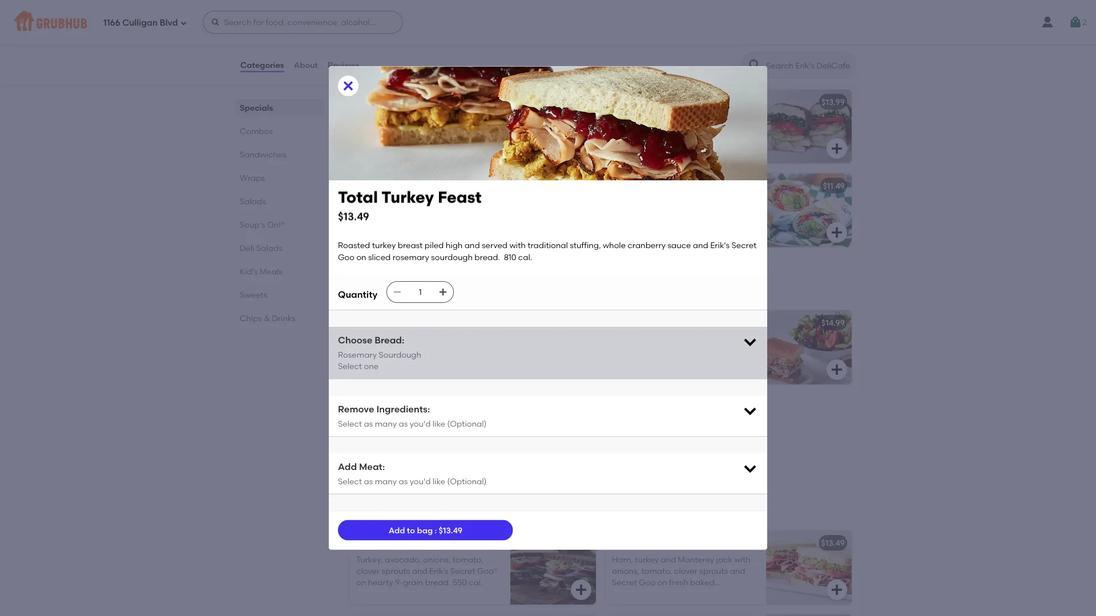 Task type: vqa. For each thing, say whether or not it's contained in the screenshot.
the left 'a'
no



Task type: locate. For each thing, give the bounding box(es) containing it.
pomegranate
[[427, 220, 481, 230]]

sliced up salad
[[414, 148, 436, 158]]

house inside whole sandwich with character with a cup of soup or house salad or deli salad.
[[421, 346, 444, 356]]

a
[[356, 418, 362, 428]]

tomato, up peppered
[[693, 136, 724, 146]]

combos up sandwiches tab
[[240, 126, 273, 136]]

0 horizontal spatial deli
[[479, 346, 493, 356]]

of inside half sandwich with character with a bowl of soup or house salad or deli salad.
[[633, 346, 640, 356]]

salads
[[240, 196, 266, 206], [256, 243, 283, 253]]

whole inside 'a whole sandwich with character, a bag of chips and a canned soda or bottled water.'
[[364, 418, 387, 428]]

0 vertical spatial sandwiches
[[240, 150, 287, 159]]

of inside 'a whole sandwich with character, a bag of chips and a canned soda or bottled water.'
[[374, 430, 382, 440]]

half for half sandwich combo
[[612, 318, 629, 328]]

turkey for total turkey feast
[[390, 113, 414, 123]]

sandwich for sandwich
[[630, 334, 667, 344]]

1 horizontal spatial 810
[[504, 252, 516, 262]]

sandwich down half sandwich combo
[[630, 334, 667, 344]]

salad. for bowl
[[612, 358, 636, 367]]

high
[[464, 113, 481, 123], [446, 241, 463, 251]]

0 vertical spatial (optional)
[[447, 419, 487, 429]]

1 vertical spatial avocado,
[[385, 555, 421, 565]]

2 (optional) from the top
[[447, 477, 487, 486]]

0 horizontal spatial sandwiches
[[240, 150, 287, 159]]

0 vertical spatial rosemary
[[438, 148, 475, 158]]

0 vertical spatial like
[[433, 419, 445, 429]]

club
[[694, 97, 713, 107]]

specials up "limited"
[[347, 50, 399, 65]]

clover down turkey,
[[356, 567, 380, 576]]

select inside add meat: select as many as you'd like (optional)
[[338, 477, 362, 486]]

1 horizontal spatial feast
[[438, 188, 482, 207]]

character inside whole sandwich with character with a cup of soup or house salad or deli salad.
[[440, 334, 479, 344]]

2 vertical spatial onions,
[[612, 567, 640, 576]]

0 horizontal spatial tomato,
[[453, 555, 484, 565]]

(optional) inside the remove ingredients: select as many as you'd like (optional)
[[447, 419, 487, 429]]

1 salad from the left
[[446, 346, 467, 356]]

soup for cup
[[390, 346, 409, 356]]

$13.49
[[566, 97, 589, 107], [338, 210, 369, 223], [439, 526, 463, 536], [566, 539, 589, 549], [821, 539, 845, 549]]

2 soup from the left
[[642, 346, 661, 356]]

on up 690
[[658, 578, 667, 588]]

deli
[[479, 346, 493, 356], [731, 346, 745, 356]]

soup inside half sandwich with character with a bowl of soup or house salad or deli salad.
[[642, 346, 661, 356]]

0 horizontal spatial sandwich
[[383, 334, 420, 344]]

salad. inside half sandwich with character with a bowl of soup or house salad or deli salad.
[[612, 358, 636, 367]]

& right chips at the bottom
[[264, 314, 270, 323]]

sandwich for meal
[[383, 334, 420, 344]]

3 select from the top
[[338, 477, 362, 486]]

choose bread: rosemary sourdough select one
[[338, 335, 421, 371]]

1 vertical spatial served
[[482, 241, 508, 251]]

0 vertical spatial high
[[464, 113, 481, 123]]

1 horizontal spatial sandwich
[[630, 318, 669, 328]]

served
[[651, 160, 678, 169]]

0 vertical spatial roasted turkey breast piled high and served with traditional stuffing, whole cranberry sauce and erik's secret goo on sliced rosemary sourdough bread.  810 cal.
[[356, 113, 498, 169]]

(optional) down soda
[[447, 477, 487, 486]]

sandwich inside half sandwich with character with a bowl of soup or house salad or deli salad.
[[630, 334, 667, 344]]

1 vertical spatial you'd
[[410, 477, 431, 486]]

svg image
[[211, 18, 220, 27], [180, 20, 187, 27], [830, 142, 844, 156], [439, 288, 448, 297], [830, 363, 844, 377], [742, 403, 758, 419], [574, 447, 588, 461], [830, 584, 844, 597]]

many up chips
[[375, 419, 397, 429]]

0 vertical spatial 810
[[427, 160, 440, 169]]

bread. down 'erik's'
[[425, 578, 451, 588]]

categories button
[[240, 45, 285, 86]]

many for meat:
[[375, 477, 397, 486]]

onions, down the cherry
[[664, 136, 692, 146]]

0 vertical spatial many
[[375, 419, 397, 429]]

of right bowl
[[633, 346, 640, 356]]

reviews
[[328, 60, 360, 70]]

select down remove
[[338, 419, 362, 429]]

whole
[[356, 136, 379, 146], [603, 241, 626, 251], [364, 418, 387, 428]]

1 vertical spatial stuffing,
[[570, 241, 601, 251]]

and inside turkey, avocado, onions, tomato, clover sprouts and erik's secret goo® on hearty 9-grain bread. 550 cal.
[[412, 567, 428, 576]]

salad. inside whole sandwich with character with a cup of soup or house salad or deli salad.
[[356, 358, 380, 367]]

cal. down the sweet beet salad image at the top of page
[[518, 252, 532, 262]]

peppers, down "pepper" on the top right
[[692, 125, 726, 135]]

of up bottled at left
[[374, 430, 382, 440]]

r.e.o.
[[612, 539, 635, 549]]

2 character from the left
[[687, 334, 726, 344]]

1 vertical spatial onions,
[[423, 555, 451, 565]]

2 select from the top
[[338, 419, 362, 429]]

2 like from the top
[[433, 477, 445, 486]]

soup for bowl
[[642, 346, 661, 356]]

cherry
[[665, 125, 690, 135]]

deli inside whole sandwich with character with a cup of soup or house salad or deli salad.
[[479, 346, 493, 356]]

1 vertical spatial traditional
[[528, 241, 568, 251]]

salads right deli
[[256, 243, 283, 253]]

honey
[[356, 209, 380, 218]]

turkey inside the total turkey feast $13.49
[[381, 188, 434, 207]]

0 vertical spatial served
[[356, 125, 382, 135]]

like inside add meat: select as many as you'd like (optional)
[[433, 477, 445, 486]]

total up honey
[[338, 188, 378, 207]]

1 horizontal spatial house
[[673, 346, 696, 356]]

0 horizontal spatial clover
[[356, 567, 380, 576]]

1 horizontal spatial onions,
[[612, 567, 640, 576]]

total turkey feast $13.49
[[338, 188, 482, 223]]

onions, up 'erik's'
[[423, 555, 451, 565]]

0 vertical spatial stuffing,
[[444, 125, 475, 135]]

tomato, inside chicken breast, bacon, pepper jack, avocado, hot cherry peppers, red bell peppers, onions, tomato, lettuce and jalapeno ranch on a peppered onion roll. served warm.
[[693, 136, 724, 146]]

1 horizontal spatial specials
[[347, 50, 399, 65]]

soup down bread:
[[390, 346, 409, 356]]

on inside the ham, turkey and monterey jack with onions, tomato, clover sprouts and secret goo on fresh baked sourdough. 690 cal.
[[658, 578, 667, 588]]

of down bread:
[[380, 346, 388, 356]]

like
[[433, 419, 445, 429], [433, 477, 445, 486]]

a
[[359, 66, 364, 75], [702, 148, 707, 158], [373, 287, 377, 296], [746, 334, 751, 344], [356, 346, 362, 356], [491, 418, 496, 428], [423, 430, 429, 440]]

chips & drinks
[[240, 314, 296, 323]]

svg image
[[1069, 15, 1083, 29], [341, 79, 355, 93], [574, 142, 588, 156], [830, 226, 844, 240], [393, 288, 402, 297], [742, 334, 758, 350], [742, 461, 758, 477], [574, 584, 588, 597]]

of
[[380, 346, 388, 356], [633, 346, 640, 356], [374, 430, 382, 440]]

sprouts down "jack"
[[700, 567, 728, 576]]

baja kickin' chicken club
[[612, 97, 713, 107]]

turkey for r.e.o. speedwagon
[[635, 555, 659, 565]]

:
[[435, 526, 437, 536]]

1 horizontal spatial rosemary
[[438, 148, 475, 158]]

a inside whole sandwich with character with a cup of soup or house salad or deli salad.
[[356, 346, 362, 356]]

or inside 'a whole sandwich with character, a bag of chips and a canned soda or bottled water.'
[[484, 430, 491, 440]]

0 horizontal spatial stuffing,
[[444, 125, 475, 135]]

clover up fresh
[[674, 567, 698, 576]]

maple
[[382, 209, 407, 218]]

(optional) up soda
[[447, 419, 487, 429]]

carrots,
[[356, 220, 386, 230]]

0 horizontal spatial peppers,
[[628, 136, 662, 146]]

0 horizontal spatial avocado,
[[385, 555, 421, 565]]

1 vertical spatial specials
[[240, 103, 273, 112]]

r.e.o. speedwagon image
[[766, 531, 852, 605]]

combos up it
[[347, 272, 397, 286]]

0 vertical spatial goo
[[383, 148, 400, 158]]

2 you'd from the top
[[410, 477, 431, 486]]

0 horizontal spatial add
[[338, 462, 357, 473]]

1 horizontal spatial chicken
[[660, 97, 692, 107]]

a inside chicken breast, bacon, pepper jack, avocado, hot cherry peppers, red bell peppers, onions, tomato, lettuce and jalapeno ranch on a peppered onion roll. served warm.
[[702, 148, 707, 158]]

bag left :
[[417, 526, 433, 536]]

combos inside tab
[[240, 126, 273, 136]]

0 vertical spatial breast
[[416, 113, 441, 123]]

bag lunch image
[[511, 395, 596, 469]]

combos for combos make it a square meal!
[[347, 272, 397, 286]]

soup inside whole sandwich with character with a cup of soup or house salad or deli salad.
[[390, 346, 409, 356]]

you'd inside the remove ingredients: select as many as you'd like (optional)
[[410, 419, 431, 429]]

2 horizontal spatial goo
[[639, 578, 656, 588]]

2 horizontal spatial tomato,
[[693, 136, 724, 146]]

1 vertical spatial whole
[[603, 241, 626, 251]]

Input item quantity number field
[[408, 282, 433, 303]]

select down meat:
[[338, 477, 362, 486]]

feast inside the total turkey feast $13.49
[[438, 188, 482, 207]]

1 vertical spatial sandwich
[[389, 418, 427, 428]]

you'd inside add meat: select as many as you'd like (optional)
[[410, 477, 431, 486]]

810
[[427, 160, 440, 169], [504, 252, 516, 262]]

salad for half sandwich combo
[[698, 346, 719, 356]]

character
[[440, 334, 479, 344], [687, 334, 726, 344]]

many inside the remove ingredients: select as many as you'd like (optional)
[[375, 419, 397, 429]]

0 vertical spatial bag
[[356, 430, 372, 440]]

kickin'
[[632, 97, 658, 107]]

bell
[[612, 136, 626, 146]]

2 many from the top
[[375, 477, 397, 486]]

bottled
[[356, 442, 385, 451]]

breast down the total turkey feast
[[416, 113, 441, 123]]

avocado, down 'progress'
[[385, 555, 421, 565]]

a inside half sandwich with character with a bowl of soup or house salad or deli salad.
[[746, 334, 751, 344]]

sandwich up the sourdough
[[383, 334, 420, 344]]

bag inside 'a whole sandwich with character, a bag of chips and a canned soda or bottled water.'
[[356, 430, 372, 440]]

you'd down the ingredients:
[[410, 419, 431, 429]]

1 horizontal spatial sprouts
[[700, 567, 728, 576]]

sliced down vinaigrette.
[[368, 252, 391, 262]]

market
[[639, 181, 667, 191]]

0 vertical spatial combos
[[240, 126, 273, 136]]

bread. up salad
[[400, 160, 425, 169]]

sandwiches for sandwiches
[[240, 150, 287, 159]]

many inside add meat: select as many as you'd like (optional)
[[375, 477, 397, 486]]

2 half from the top
[[612, 334, 628, 344]]

bread. down pomegranate
[[475, 252, 500, 262]]

sandwiches up warm at the bottom left of page
[[347, 492, 420, 507]]

only.
[[406, 66, 421, 75]]

roasted down "carrots,"
[[338, 241, 370, 251]]

1 like from the top
[[433, 419, 445, 429]]

1 half from the top
[[612, 318, 629, 328]]

sandwiches up wraps
[[240, 150, 287, 159]]

half sandwich combo image
[[766, 311, 852, 385]]

select for add
[[338, 477, 362, 486]]

progress
[[392, 539, 426, 549]]

roasted
[[356, 113, 388, 123], [338, 241, 370, 251]]

secret inside the ham, turkey and monterey jack with onions, tomato, clover sprouts and secret goo on fresh baked sourdough. 690 cal.
[[612, 578, 637, 588]]

1 horizontal spatial add
[[389, 526, 405, 536]]

0 horizontal spatial cranberry
[[381, 136, 419, 146]]

chicken
[[660, 97, 692, 107], [612, 113, 644, 123]]

sandwiches
[[240, 150, 287, 159], [347, 492, 420, 507]]

0 vertical spatial turkey
[[390, 113, 414, 123]]

and inside chicken breast, bacon, pepper jack, avocado, hot cherry peppers, red bell peppers, onions, tomato, lettuce and jalapeno ranch on a peppered onion roll. served warm.
[[612, 148, 628, 158]]

2 vertical spatial bread.
[[425, 578, 451, 588]]

sliced
[[414, 148, 436, 158], [368, 252, 391, 262]]

2 horizontal spatial onions,
[[664, 136, 692, 146]]

you'd up veggie.
[[410, 477, 431, 486]]

add for add meat:
[[338, 462, 357, 473]]

turkey down "carrots,"
[[372, 241, 396, 251]]

goo up beet
[[383, 148, 400, 158]]

2 house from the left
[[673, 346, 696, 356]]

1 vertical spatial sliced
[[368, 252, 391, 262]]

add left meat:
[[338, 462, 357, 473]]

sprouts inside turkey, avocado, onions, tomato, clover sprouts and erik's secret goo® on hearty 9-grain bread. 550 cal.
[[382, 567, 410, 576]]

character for half sandwich combo
[[687, 334, 726, 344]]

cal. down fresh
[[674, 590, 688, 600]]

goo up make
[[338, 252, 355, 262]]

kid's meals tab
[[240, 266, 320, 278]]

bag down a
[[356, 430, 372, 440]]

reviews button
[[327, 45, 360, 86]]

0 horizontal spatial salad
[[446, 346, 467, 356]]

total inside the total turkey feast $13.49
[[338, 188, 378, 207]]

1 vertical spatial (optional)
[[447, 477, 487, 486]]

clover inside turkey, avocado, onions, tomato, clover sprouts and erik's secret goo® on hearty 9-grain bread. 550 cal.
[[356, 567, 380, 576]]

add inside add meat: select as many as you'd like (optional)
[[338, 462, 357, 473]]

half inside half sandwich with character with a bowl of soup or house salad or deli salad.
[[612, 334, 628, 344]]

on inside chicken breast, bacon, pepper jack, avocado, hot cherry peppers, red bell peppers, onions, tomato, lettuce and jalapeno ranch on a peppered onion roll. served warm.
[[690, 148, 700, 158]]

avocado, up bell at the top of page
[[612, 125, 649, 135]]

1 vertical spatial half
[[612, 334, 628, 344]]

half
[[612, 318, 629, 328], [612, 334, 628, 344]]

deli inside half sandwich with character with a bowl of soup or house salad or deli salad.
[[731, 346, 745, 356]]

2 salad. from the left
[[612, 358, 636, 367]]

soup's
[[240, 220, 265, 230]]

1 you'd from the top
[[410, 419, 431, 429]]

tomato, up 690
[[642, 567, 672, 576]]

square right it
[[379, 287, 403, 296]]

2 salad from the left
[[698, 346, 719, 356]]

feast
[[405, 97, 427, 107], [438, 188, 482, 207]]

1 vertical spatial tomato,
[[453, 555, 484, 565]]

deli for whole sandwich with character with a cup of soup or house salad or deli salad.
[[479, 346, 493, 356]]

many
[[375, 419, 397, 429], [375, 477, 397, 486]]

tomato, up goo®
[[453, 555, 484, 565]]

on up salad
[[402, 148, 412, 158]]

specials up combos tab
[[240, 103, 273, 112]]

0 horizontal spatial house
[[421, 346, 444, 356]]

peppers, up jalapeno
[[628, 136, 662, 146]]

turkey for total turkey feast $13.49
[[381, 188, 434, 207]]

like inside the remove ingredients: select as many as you'd like (optional)
[[433, 419, 445, 429]]

and inside 'a whole sandwich with character, a bag of chips and a canned soda or bottled water.'
[[406, 430, 422, 440]]

on left hearty at the bottom of page
[[356, 578, 366, 588]]

onions,
[[664, 136, 692, 146], [423, 555, 451, 565], [612, 567, 640, 576]]

sandwich
[[383, 334, 420, 344], [630, 334, 667, 344]]

1 horizontal spatial combos
[[347, 272, 397, 286]]

combos make it a square meal!
[[347, 272, 422, 296]]

2 button
[[1069, 12, 1087, 33]]

house inside half sandwich with character with a bowl of soup or house salad or deli salad.
[[673, 346, 696, 356]]

select down rosemary
[[338, 362, 362, 371]]

peppers,
[[692, 125, 726, 135], [628, 136, 662, 146]]

salad. down bowl
[[612, 358, 636, 367]]

1 vertical spatial combos
[[347, 272, 397, 286]]

you'd for meat:
[[410, 477, 431, 486]]

specials inside the specials for a limited time only.
[[347, 50, 399, 65]]

sandwich inside whole sandwich with character with a cup of soup or house salad or deli salad.
[[383, 334, 420, 344]]

1 sprouts from the left
[[382, 567, 410, 576]]

piled
[[443, 113, 462, 123], [425, 241, 444, 251]]

feast for total turkey feast
[[405, 97, 427, 107]]

cranberry
[[381, 136, 419, 146], [628, 241, 666, 251]]

salad inside whole sandwich with character with a cup of soup or house salad or deli salad.
[[446, 346, 467, 356]]

feast up the shredded in the left of the page
[[438, 188, 482, 207]]

1 vertical spatial sauce
[[668, 241, 691, 251]]

&
[[264, 314, 270, 323], [396, 508, 402, 516]]

1 horizontal spatial clover
[[674, 567, 698, 576]]

breast,
[[646, 113, 673, 123]]

many for ingredients:
[[375, 419, 397, 429]]

traditional
[[402, 125, 443, 135], [528, 241, 568, 251]]

served
[[356, 125, 382, 135], [482, 241, 508, 251]]

1 house from the left
[[421, 346, 444, 356]]

salad right the sourdough
[[446, 346, 467, 356]]

turkey inside the ham, turkey and monterey jack with onions, tomato, clover sprouts and secret goo on fresh baked sourdough. 690 cal.
[[635, 555, 659, 565]]

chicken down the baja
[[612, 113, 644, 123]]

0 vertical spatial feast
[[405, 97, 427, 107]]

2 clover from the left
[[674, 567, 698, 576]]

0 vertical spatial select
[[338, 362, 362, 371]]

chips
[[240, 314, 262, 323]]

bread.
[[400, 160, 425, 169], [475, 252, 500, 262], [425, 578, 451, 588]]

a whole sandwich with character, a bag of chips and a canned soda or bottled water.
[[356, 418, 496, 451]]

deli salads
[[240, 243, 283, 253]]

house
[[421, 346, 444, 356], [673, 346, 696, 356]]

1 horizontal spatial erik's
[[710, 241, 730, 251]]

feast down "only."
[[405, 97, 427, 107]]

sprouts up 9-
[[382, 567, 410, 576]]

2 vertical spatial goo
[[639, 578, 656, 588]]

add to bag : $13.49
[[389, 526, 463, 536]]

square up 'whole'
[[356, 318, 384, 328]]

1 vertical spatial total
[[338, 188, 378, 207]]

kid's
[[240, 267, 258, 276]]

you'd for ingredients:
[[410, 419, 431, 429]]

sweets tab
[[240, 289, 320, 301]]

roasted down the total turkey feast
[[356, 113, 388, 123]]

1 vertical spatial bag
[[417, 526, 433, 536]]

goo®
[[477, 567, 498, 576]]

sandwiches inside tab
[[240, 150, 287, 159]]

it
[[367, 287, 371, 296]]

secret
[[356, 148, 381, 158], [732, 241, 757, 251], [450, 567, 475, 576], [612, 578, 637, 588]]

0 vertical spatial avocado,
[[612, 125, 649, 135]]

turkey, avocado, onions, tomato, clover sprouts and erik's secret goo® on hearty 9-grain bread. 550 cal.
[[356, 555, 498, 588]]

0 vertical spatial turkey
[[378, 97, 403, 107]]

0 vertical spatial you'd
[[410, 419, 431, 429]]

salad
[[402, 181, 425, 191]]

many down meat:
[[375, 477, 397, 486]]

drinks
[[272, 314, 296, 323]]

sandwiches inside sandwiches classic, warm & veggie.
[[347, 492, 420, 507]]

0 horizontal spatial 810
[[427, 160, 440, 169]]

cal. right the 550
[[469, 578, 483, 588]]

turkey down r.e.o. speedwagon
[[635, 555, 659, 565]]

0 vertical spatial salads
[[240, 196, 266, 206]]

0 horizontal spatial sliced
[[368, 252, 391, 262]]

select
[[338, 362, 362, 371], [338, 419, 362, 429], [338, 477, 362, 486]]

1 horizontal spatial salad
[[698, 346, 719, 356]]

1 vertical spatial sourdough
[[431, 252, 473, 262]]

of inside whole sandwich with character with a cup of soup or house salad or deli salad.
[[380, 346, 388, 356]]

baked
[[690, 578, 715, 588]]

1 vertical spatial turkey
[[381, 188, 434, 207]]

specials for specials
[[240, 103, 273, 112]]

0 vertical spatial peppers,
[[692, 125, 726, 135]]

& inside sandwiches classic, warm & veggie.
[[396, 508, 402, 516]]

1 soup from the left
[[390, 346, 409, 356]]

1 horizontal spatial salad.
[[612, 358, 636, 367]]

on up warm.
[[690, 148, 700, 158]]

1 character from the left
[[440, 334, 479, 344]]

like up canned
[[433, 419, 445, 429]]

combos inside "combos make it a square meal!"
[[347, 272, 397, 286]]

1 deli from the left
[[479, 346, 493, 356]]

a inside the specials for a limited time only.
[[359, 66, 364, 75]]

stuffing,
[[444, 125, 475, 135], [570, 241, 601, 251]]

0 horizontal spatial salad.
[[356, 358, 380, 367]]

roasted turkey breast piled high and served with traditional stuffing, whole cranberry sauce and erik's secret goo on sliced rosemary sourdough bread.  810 cal.
[[356, 113, 498, 169], [338, 241, 759, 262]]

1 vertical spatial select
[[338, 419, 362, 429]]

combos
[[240, 126, 273, 136], [347, 272, 397, 286]]

salad. down cup
[[356, 358, 380, 367]]

house for meal
[[421, 346, 444, 356]]

turkey down the total turkey feast
[[390, 113, 414, 123]]

goo up sourdough.
[[639, 578, 656, 588]]

served down the total turkey feast
[[356, 125, 382, 135]]

rosemary up gorgonzola,
[[438, 148, 475, 158]]

1 vertical spatial add
[[389, 526, 405, 536]]

1 (optional) from the top
[[447, 419, 487, 429]]

sweet beet salad image
[[511, 173, 596, 248]]

baja kickin' chicken club image
[[766, 89, 852, 164]]

specials inside tab
[[240, 103, 273, 112]]

house for sandwich
[[673, 346, 696, 356]]

soup's on!® tab
[[240, 219, 320, 231]]

2 sprouts from the left
[[700, 567, 728, 576]]

character inside half sandwich with character with a bowl of soup or house salad or deli salad.
[[687, 334, 726, 344]]

salad. for cup
[[356, 358, 380, 367]]

meat:
[[359, 462, 385, 473]]

sandwich inside 'a whole sandwich with character, a bag of chips and a canned soda or bottled water.'
[[389, 418, 427, 428]]

2 sandwich from the left
[[630, 334, 667, 344]]

whole sandwich with character with a cup of soup or house salad or deli salad.
[[356, 334, 497, 367]]

cal. inside turkey, avocado, onions, tomato, clover sprouts and erik's secret goo® on hearty 9-grain bread. 550 cal.
[[469, 578, 483, 588]]

1 sandwich from the left
[[383, 334, 420, 344]]

total down "limited"
[[356, 97, 376, 107]]

served down gorgonzola,
[[482, 241, 508, 251]]

onions, down ham,
[[612, 567, 640, 576]]

salad down combo
[[698, 346, 719, 356]]

2 deli from the left
[[731, 346, 745, 356]]

1 many from the top
[[375, 419, 397, 429]]

1 clover from the left
[[356, 567, 380, 576]]

0 horizontal spatial specials
[[240, 103, 273, 112]]

sourdough down pomegranate
[[431, 252, 473, 262]]

character for square meal
[[440, 334, 479, 344]]

1 vertical spatial breast
[[398, 241, 423, 251]]

9-
[[395, 578, 403, 588]]

chicken up bacon,
[[660, 97, 692, 107]]

cal. right 560
[[418, 232, 432, 242]]

1 horizontal spatial deli
[[731, 346, 745, 356]]

select inside the remove ingredients: select as many as you'd like (optional)
[[338, 419, 362, 429]]

combos for combos
[[240, 126, 273, 136]]

culligan
[[122, 18, 158, 28]]

salad inside half sandwich with character with a bowl of soup or house salad or deli salad.
[[698, 346, 719, 356]]

avocado, inside chicken breast, bacon, pepper jack, avocado, hot cherry peppers, red bell peppers, onions, tomato, lettuce and jalapeno ranch on a peppered onion roll. served warm.
[[612, 125, 649, 135]]

dub club image
[[766, 615, 852, 617]]

sandwich down the ingredients:
[[389, 418, 427, 428]]

salads up soup's at the left top
[[240, 196, 266, 206]]

0 horizontal spatial sprouts
[[382, 567, 410, 576]]

on inside turkey, avocado, onions, tomato, clover sprouts and erik's secret goo® on hearty 9-grain bread. 550 cal.
[[356, 578, 366, 588]]

half for half sandwich with character with a bowl of soup or house salad or deli salad.
[[612, 334, 628, 344]]

add left to
[[389, 526, 405, 536]]

main navigation navigation
[[0, 0, 1096, 45]]

1 select from the top
[[338, 362, 362, 371]]

and
[[483, 113, 498, 123], [447, 136, 462, 146], [612, 148, 628, 158], [465, 241, 480, 251], [693, 241, 709, 251], [406, 430, 422, 440], [661, 555, 676, 565], [412, 567, 428, 576], [730, 567, 745, 576]]

ham, turkey and monterey jack with onions, tomato, clover sprouts and secret goo on fresh baked sourdough. 690 cal.
[[612, 555, 751, 600]]

sandwich left combo
[[630, 318, 669, 328]]

0 vertical spatial total
[[356, 97, 376, 107]]

secret inside turkey, avocado, onions, tomato, clover sprouts and erik's secret goo® on hearty 9-grain bread. 550 cal.
[[450, 567, 475, 576]]

rosemary down 560
[[393, 252, 429, 262]]

breast down blueberry
[[398, 241, 423, 251]]

soup down half sandwich combo
[[642, 346, 661, 356]]

0 horizontal spatial rosemary
[[393, 252, 429, 262]]

deli
[[240, 243, 254, 253]]

combo
[[671, 318, 700, 328]]

sourdough up sweet
[[356, 160, 398, 169]]

(optional) inside add meat: select as many as you'd like (optional)
[[447, 477, 487, 486]]

& right warm at the bottom left of page
[[396, 508, 402, 516]]

like down canned
[[433, 477, 445, 486]]

0 horizontal spatial sauce
[[421, 136, 445, 146]]

0 vertical spatial erik's
[[464, 136, 483, 146]]

pilgrim's progress image
[[511, 531, 596, 605]]

0 vertical spatial tomato,
[[693, 136, 724, 146]]

1 salad. from the left
[[356, 358, 380, 367]]

1 vertical spatial high
[[446, 241, 463, 251]]



Task type: describe. For each thing, give the bounding box(es) containing it.
pilgrim's progress
[[356, 539, 426, 549]]

(optional) for ingredients:
[[447, 419, 487, 429]]

gorgonzola,
[[451, 197, 498, 207]]

arcadian lettuce, beets, gorgonzola, honey maple walnuts, shredded carrots, blueberry pomegranate vinaigrette.  560 cal.
[[356, 197, 498, 242]]

rosemary
[[338, 350, 377, 360]]

turkey for total turkey feast
[[378, 97, 403, 107]]

1 vertical spatial bread.
[[475, 252, 500, 262]]

1 horizontal spatial served
[[482, 241, 508, 251]]

$13.49 for ham, turkey and monterey jack with onions, tomato, clover sprouts and secret goo on fresh baked sourdough. 690 cal.
[[821, 539, 845, 549]]

1 horizontal spatial high
[[464, 113, 481, 123]]

1 horizontal spatial sourdough
[[431, 252, 473, 262]]

total for total turkey feast
[[356, 97, 376, 107]]

combos tab
[[240, 125, 320, 137]]

(optional) for meat:
[[447, 477, 487, 486]]

1 vertical spatial erik's
[[710, 241, 730, 251]]

add for add to bag
[[389, 526, 405, 536]]

cal. inside the ham, turkey and monterey jack with onions, tomato, clover sprouts and secret goo on fresh baked sourdough. 690 cal.
[[674, 590, 688, 600]]

r.e.o. speedwagon
[[612, 539, 689, 549]]

total turkey feast
[[356, 97, 427, 107]]

add meat: select as many as you'd like (optional)
[[338, 462, 487, 486]]

$13.49 inside the total turkey feast $13.49
[[338, 210, 369, 223]]

as down meat:
[[364, 477, 373, 486]]

chicken pesto image
[[511, 615, 596, 617]]

bread:
[[375, 335, 404, 346]]

character,
[[447, 418, 489, 428]]

warm.
[[680, 160, 704, 169]]

bacon,
[[675, 113, 702, 123]]

remove ingredients: select as many as you'd like (optional)
[[338, 404, 487, 429]]

svg image inside 2 button
[[1069, 15, 1083, 29]]

$13.49 for roasted turkey breast piled high and served with traditional stuffing, whole cranberry sauce and erik's secret goo on sliced rosemary sourdough bread.  810 cal.
[[566, 97, 589, 107]]

turkey,
[[356, 555, 383, 565]]

1 vertical spatial 810
[[504, 252, 516, 262]]

canned
[[431, 430, 460, 440]]

$11.49
[[823, 181, 845, 191]]

ranch
[[666, 148, 688, 158]]

peppered
[[709, 148, 748, 158]]

pepper
[[704, 113, 732, 123]]

2
[[1083, 17, 1087, 27]]

grain
[[403, 578, 423, 588]]

hearty
[[368, 578, 393, 588]]

soda
[[462, 430, 482, 440]]

water.
[[386, 442, 410, 451]]

sprouts inside the ham, turkey and monterey jack with onions, tomato, clover sprouts and secret goo on fresh baked sourdough. 690 cal.
[[700, 567, 728, 576]]

lettuce
[[726, 136, 753, 146]]

1 horizontal spatial peppers,
[[692, 125, 726, 135]]

chicken inside chicken breast, bacon, pepper jack, avocado, hot cherry peppers, red bell peppers, onions, tomato, lettuce and jalapeno ranch on a peppered onion roll. served warm.
[[612, 113, 644, 123]]

1 vertical spatial turkey
[[372, 241, 396, 251]]

as up sandwiches classic, warm & veggie.
[[399, 477, 408, 486]]

0 vertical spatial sauce
[[421, 136, 445, 146]]

& inside tab
[[264, 314, 270, 323]]

salad for square meal
[[446, 346, 467, 356]]

ingredients:
[[377, 404, 430, 415]]

sweet beet salad
[[356, 181, 425, 191]]

half sandwich with character with a bowl of soup or house salad or deli salad.
[[612, 334, 751, 367]]

on down vinaigrette.
[[357, 252, 366, 262]]

bowl
[[612, 346, 631, 356]]

monterey
[[678, 555, 715, 565]]

0 horizontal spatial served
[[356, 125, 382, 135]]

onion
[[612, 160, 634, 169]]

cal. inside arcadian lettuce, beets, gorgonzola, honey maple walnuts, shredded carrots, blueberry pomegranate vinaigrette.  560 cal.
[[418, 232, 432, 242]]

square inside "combos make it a square meal!"
[[379, 287, 403, 296]]

limited
[[366, 66, 388, 75]]

veggie.
[[403, 508, 428, 516]]

tomato, inside the ham, turkey and monterey jack with onions, tomato, clover sprouts and secret goo on fresh baked sourdough. 690 cal.
[[642, 567, 672, 576]]

total turkey feast image
[[511, 89, 596, 164]]

with inside the ham, turkey and monterey jack with onions, tomato, clover sprouts and secret goo on fresh baked sourdough. 690 cal.
[[735, 555, 751, 565]]

salads tab
[[240, 195, 320, 207]]

0 horizontal spatial sourdough
[[356, 160, 398, 169]]

quantity
[[338, 289, 378, 300]]

0 vertical spatial piled
[[443, 113, 462, 123]]

1 vertical spatial salads
[[256, 243, 283, 253]]

of for bag
[[374, 430, 382, 440]]

feast for total turkey feast $13.49
[[438, 188, 482, 207]]

0 vertical spatial bread.
[[400, 160, 425, 169]]

chicken breast, bacon, pepper jack, avocado, hot cherry peppers, red bell peppers, onions, tomato, lettuce and jalapeno ranch on a peppered onion roll. served warm.
[[612, 113, 753, 169]]

sandwiches classic, warm & veggie.
[[347, 492, 428, 516]]

ham,
[[612, 555, 633, 565]]

1 horizontal spatial sliced
[[414, 148, 436, 158]]

speedwagon
[[637, 539, 689, 549]]

1166
[[103, 18, 120, 28]]

search icon image
[[748, 58, 762, 72]]

to
[[407, 526, 415, 536]]

1 horizontal spatial cranberry
[[628, 241, 666, 251]]

1 horizontal spatial goo
[[383, 148, 400, 158]]

red
[[728, 125, 741, 135]]

like for add meat:
[[433, 477, 445, 486]]

of for bowl
[[633, 346, 640, 356]]

$13.49 for turkey, avocado, onions, tomato, clover sprouts and erik's secret goo® on hearty 9-grain bread. 550 cal.
[[566, 539, 589, 549]]

Search Erik's DeliCafe search field
[[765, 60, 853, 71]]

make
[[347, 287, 365, 296]]

onions, inside turkey, avocado, onions, tomato, clover sprouts and erik's secret goo® on hearty 9-grain bread. 550 cal.
[[423, 555, 451, 565]]

clover inside the ham, turkey and monterey jack with onions, tomato, clover sprouts and secret goo on fresh baked sourdough. 690 cal.
[[674, 567, 698, 576]]

specials for specials for a limited time only.
[[347, 50, 399, 65]]

0 vertical spatial sandwich
[[630, 318, 669, 328]]

0 vertical spatial roasted
[[356, 113, 388, 123]]

time
[[390, 66, 405, 75]]

tomato, inside turkey, avocado, onions, tomato, clover sprouts and erik's secret goo® on hearty 9-grain bread. 550 cal.
[[453, 555, 484, 565]]

half sandwich combo
[[612, 318, 700, 328]]

690
[[658, 590, 672, 600]]

560
[[402, 232, 417, 242]]

for
[[347, 66, 358, 75]]

fresh
[[669, 578, 688, 588]]

goo inside the ham, turkey and monterey jack with onions, tomato, clover sprouts and secret goo on fresh baked sourdough. 690 cal.
[[639, 578, 656, 588]]

0 horizontal spatial goo
[[338, 252, 355, 262]]

sourdough.
[[612, 590, 656, 600]]

1 vertical spatial roasted
[[338, 241, 370, 251]]

lunch
[[374, 402, 398, 412]]

jalapeno
[[629, 148, 664, 158]]

with inside 'a whole sandwich with character, a bag of chips and a canned soda or bottled water.'
[[429, 418, 445, 428]]

1 vertical spatial piled
[[425, 241, 444, 251]]

beets,
[[425, 197, 449, 207]]

wraps tab
[[240, 172, 320, 184]]

1 horizontal spatial traditional
[[528, 241, 568, 251]]

square meal
[[356, 318, 406, 328]]

about button
[[293, 45, 319, 86]]

select for remove
[[338, 419, 362, 429]]

specials for a limited time only.
[[347, 50, 421, 75]]

a inside "combos make it a square meal!"
[[373, 287, 377, 296]]

sandwiches tab
[[240, 148, 320, 160]]

choose
[[338, 335, 372, 346]]

select inside choose bread: rosemary sourdough select one
[[338, 362, 362, 371]]

jack
[[717, 555, 733, 565]]

1 vertical spatial roasted turkey breast piled high and served with traditional stuffing, whole cranberry sauce and erik's secret goo on sliced rosemary sourdough bread.  810 cal.
[[338, 241, 759, 262]]

soup's on!®
[[240, 220, 285, 230]]

sweet
[[356, 181, 380, 191]]

blueberry
[[388, 220, 425, 230]]

as up chips
[[399, 419, 408, 429]]

square meal image
[[511, 311, 596, 385]]

sweets
[[240, 290, 267, 300]]

$18.49
[[566, 318, 589, 328]]

warm
[[374, 508, 395, 516]]

onions, inside the ham, turkey and monterey jack with onions, tomato, clover sprouts and secret goo on fresh baked sourdough. 690 cal.
[[612, 567, 640, 576]]

0 vertical spatial cranberry
[[381, 136, 419, 146]]

chips
[[384, 430, 404, 440]]

cal. up beets,
[[442, 160, 456, 169]]

remove
[[338, 404, 374, 415]]

erik's
[[429, 567, 448, 576]]

0 horizontal spatial traditional
[[402, 125, 443, 135]]

bag
[[356, 402, 372, 412]]

as right a
[[364, 419, 373, 429]]

like for remove ingredients:
[[433, 419, 445, 429]]

blvd
[[160, 18, 178, 28]]

vegan market wrap image
[[766, 173, 852, 248]]

deli salads tab
[[240, 242, 320, 254]]

cup
[[364, 346, 378, 356]]

hot
[[651, 125, 663, 135]]

1 horizontal spatial bag
[[417, 526, 433, 536]]

vegan market wrap
[[612, 181, 690, 191]]

beet
[[382, 181, 400, 191]]

deli for half sandwich with character with a bowl of soup or house salad or deli salad.
[[731, 346, 745, 356]]

one
[[364, 362, 379, 371]]

sourdough
[[379, 350, 421, 360]]

lettuce,
[[394, 197, 424, 207]]

meals
[[260, 267, 282, 276]]

1 vertical spatial square
[[356, 318, 384, 328]]

specials tab
[[240, 102, 320, 114]]

bread. inside turkey, avocado, onions, tomato, clover sprouts and erik's secret goo® on hearty 9-grain bread. 550 cal.
[[425, 578, 451, 588]]

total for total turkey feast $13.49
[[338, 188, 378, 207]]

kid's meals
[[240, 267, 282, 276]]

of for cup
[[380, 346, 388, 356]]

shredded
[[443, 209, 480, 218]]

chips & drinks tab
[[240, 312, 320, 324]]

sandwiches for sandwiches classic, warm & veggie.
[[347, 492, 420, 507]]

avocado, inside turkey, avocado, onions, tomato, clover sprouts and erik's secret goo® on hearty 9-grain bread. 550 cal.
[[385, 555, 421, 565]]

$13.99
[[822, 97, 845, 107]]

0 vertical spatial whole
[[356, 136, 379, 146]]

onions, inside chicken breast, bacon, pepper jack, avocado, hot cherry peppers, red bell peppers, onions, tomato, lettuce and jalapeno ranch on a peppered onion roll. served warm.
[[664, 136, 692, 146]]



